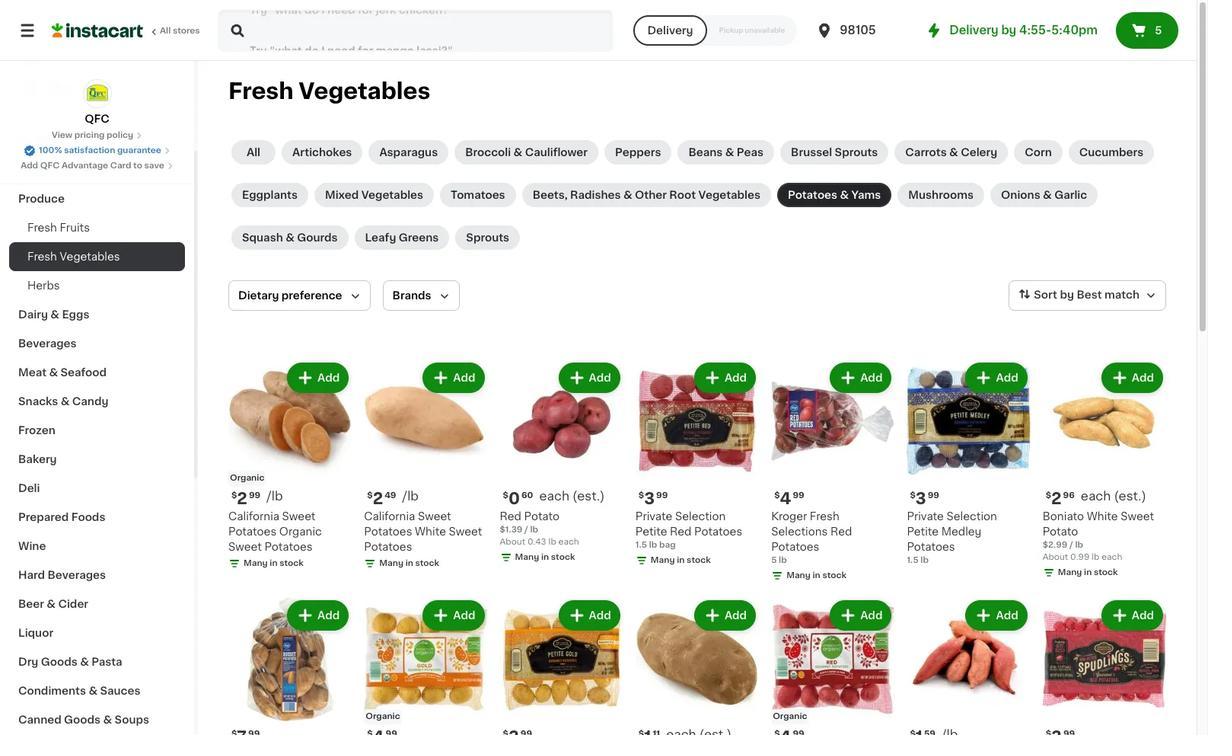 Task type: locate. For each thing, give the bounding box(es) containing it.
delivery for delivery
[[648, 25, 694, 36]]

2 horizontal spatial red
[[831, 527, 853, 537]]

private for red
[[636, 511, 673, 522]]

0 horizontal spatial (est.)
[[573, 490, 605, 502]]

goods for dry
[[41, 657, 78, 667]]

potato down 60
[[524, 511, 560, 522]]

2 up california sweet potatoes organic sweet potatoes
[[237, 491, 247, 507]]

1 vertical spatial white
[[415, 527, 446, 537]]

sweet down $2.49 per pound 'element'
[[418, 511, 451, 522]]

goods up condiments
[[41, 657, 78, 667]]

1 horizontal spatial $ 3 99
[[911, 491, 940, 507]]

product group
[[229, 360, 352, 573], [364, 360, 488, 573], [500, 360, 624, 567], [636, 360, 759, 570], [772, 360, 895, 585], [907, 360, 1031, 567], [1043, 360, 1167, 582], [229, 597, 352, 735], [364, 597, 488, 735], [500, 597, 624, 735], [636, 597, 759, 735], [772, 597, 895, 735], [907, 597, 1031, 735], [1043, 597, 1167, 735]]

qfc down 100%
[[40, 161, 60, 170]]

$ up california sweet potatoes organic sweet potatoes
[[232, 491, 237, 500]]

(est.) inside $0.60 each (estimated) "element"
[[573, 490, 605, 502]]

private inside private selection petite red potatoes 1.5 lb bag
[[636, 511, 673, 522]]

0 vertical spatial fresh vegetables
[[229, 80, 431, 102]]

0 vertical spatial all
[[160, 27, 171, 35]]

0 vertical spatial 1.5
[[636, 541, 647, 549]]

garlic
[[1055, 190, 1088, 200]]

sweet down $2.96 each (estimated) element
[[1121, 511, 1155, 522]]

selection for medley
[[947, 511, 998, 522]]

0 vertical spatial by
[[1002, 24, 1017, 36]]

0 horizontal spatial petite
[[636, 527, 668, 537]]

0 horizontal spatial fresh vegetables
[[27, 251, 120, 262]]

1 horizontal spatial (est.)
[[1115, 490, 1147, 502]]

1 vertical spatial 5
[[772, 556, 777, 565]]

many in stock down 0.99
[[1059, 568, 1119, 577]]

& for beer & cider
[[47, 599, 56, 609]]

2 (est.) from the left
[[1115, 490, 1147, 502]]

by for delivery
[[1002, 24, 1017, 36]]

100% satisfaction guarantee button
[[24, 142, 171, 157]]

2 private from the left
[[636, 511, 673, 522]]

/ right $1.39
[[525, 526, 528, 534]]

99 inside $ 2 99
[[249, 491, 261, 500]]

1 vertical spatial sprouts
[[466, 232, 510, 243]]

0 vertical spatial /
[[525, 526, 528, 534]]

$2.99
[[1043, 541, 1068, 549]]

delivery inside button
[[648, 25, 694, 36]]

1 horizontal spatial 1.5
[[907, 556, 919, 565]]

cider
[[58, 599, 88, 609]]

0 vertical spatial potato
[[524, 511, 560, 522]]

many down california sweet potatoes white sweet potatoes
[[380, 559, 404, 568]]

(est.) inside $2.96 each (estimated) element
[[1115, 490, 1147, 502]]

private
[[907, 511, 944, 522], [636, 511, 673, 522]]

sweet inside boniato white sweet potato $2.99 / lb about 0.99 lb each
[[1121, 511, 1155, 522]]

each (est.) for 0
[[540, 490, 605, 502]]

lb inside kroger fresh selections red potatoes 5 lb
[[779, 556, 787, 565]]

by left '4:55-'
[[1002, 24, 1017, 36]]

stock down boniato white sweet potato $2.99 / lb about 0.99 lb each
[[1095, 568, 1119, 577]]

each (est.) inside $0.60 each (estimated) "element"
[[540, 490, 605, 502]]

2 2 from the left
[[373, 491, 383, 507]]

buy it again link
[[9, 41, 185, 72]]

1 horizontal spatial 5
[[1156, 25, 1163, 36]]

1 horizontal spatial each (est.)
[[1081, 490, 1147, 502]]

goods
[[41, 657, 78, 667], [64, 714, 101, 725]]

1 vertical spatial all
[[247, 147, 261, 158]]

private selection petite medley potatoes 1.5 lb
[[907, 511, 998, 565]]

1 vertical spatial 1.5
[[907, 556, 919, 565]]

in down california sweet potatoes white sweet potatoes
[[406, 559, 413, 568]]

0 vertical spatial about
[[500, 538, 526, 546]]

& right broccoli
[[514, 147, 523, 158]]

$ up private selection petite medley potatoes 1.5 lb on the right bottom
[[911, 491, 916, 500]]

/lb inside "$2.99 per pound" element
[[267, 490, 283, 502]]

1 horizontal spatial red
[[670, 527, 692, 537]]

private for medley
[[907, 511, 944, 522]]

0 vertical spatial 5
[[1156, 25, 1163, 36]]

broccoli & cauliflower
[[466, 147, 588, 158]]

2 3 from the left
[[645, 491, 655, 507]]

in down california sweet potatoes organic sweet potatoes
[[270, 559, 278, 568]]

/lb inside $2.49 per pound 'element'
[[403, 490, 419, 502]]

1 horizontal spatial by
[[1061, 290, 1075, 300]]

herbs link
[[9, 271, 185, 300]]

sweet
[[282, 511, 316, 522], [418, 511, 451, 522], [1121, 511, 1155, 522], [449, 527, 482, 537], [229, 542, 262, 552]]

asparagus link
[[369, 140, 449, 165]]

1 3 from the left
[[916, 491, 927, 507]]

qfc up view pricing policy link on the top of page
[[85, 113, 109, 124]]

each right 0.99
[[1102, 553, 1123, 562]]

3 $ from the left
[[503, 491, 509, 500]]

peppers link
[[605, 140, 672, 165]]

white inside boniato white sweet potato $2.99 / lb about 0.99 lb each
[[1087, 511, 1119, 522]]

red up $1.39
[[500, 511, 522, 522]]

$2.99 per pound element
[[229, 489, 352, 509]]

99 right 4
[[793, 491, 805, 500]]

beans & peas
[[689, 147, 764, 158]]

petite for red
[[636, 527, 668, 537]]

& for meat & seafood
[[49, 367, 58, 378]]

7 $ from the left
[[1046, 492, 1052, 500]]

again
[[77, 51, 107, 62]]

canned goods & soups
[[18, 714, 149, 725]]

$ 3 99
[[911, 491, 940, 507], [639, 491, 668, 507]]

california down $ 2 49
[[364, 511, 415, 522]]

0 horizontal spatial all
[[160, 27, 171, 35]]

1 horizontal spatial potato
[[1043, 527, 1079, 537]]

selection
[[947, 511, 998, 522], [676, 511, 726, 522]]

each (est.) for 2
[[1081, 490, 1147, 502]]

0 horizontal spatial 5
[[772, 556, 777, 565]]

deli
[[18, 483, 40, 494]]

None search field
[[218, 9, 614, 52]]

99 up private selection petite red potatoes 1.5 lb bag
[[657, 492, 668, 500]]

& right beer on the left bottom of the page
[[47, 599, 56, 609]]

in down 0.99
[[1085, 568, 1092, 577]]

beets, radishes & other root vegetables link
[[522, 183, 772, 207]]

private inside private selection petite medley potatoes 1.5 lb
[[907, 511, 944, 522]]

1 horizontal spatial selection
[[947, 511, 998, 522]]

&
[[514, 147, 523, 158], [726, 147, 735, 158], [950, 147, 959, 158], [624, 190, 633, 200], [841, 190, 849, 200], [1044, 190, 1052, 200], [286, 232, 295, 243], [50, 309, 59, 320], [49, 367, 58, 378], [61, 396, 70, 407], [47, 599, 56, 609], [80, 657, 89, 667], [89, 686, 98, 696], [103, 714, 112, 725]]

by inside field
[[1061, 290, 1075, 300]]

1 2 from the left
[[237, 491, 247, 507]]

fresh
[[229, 80, 294, 102], [27, 222, 57, 233], [27, 251, 57, 262], [810, 511, 840, 522]]

$ 3 99 up private selection petite medley potatoes 1.5 lb on the right bottom
[[911, 491, 940, 507]]

1 vertical spatial goods
[[64, 714, 101, 725]]

yams
[[852, 190, 882, 200]]

delivery for delivery by 4:55-5:40pm
[[950, 24, 999, 36]]

stock down private selection petite red potatoes 1.5 lb bag
[[687, 556, 711, 565]]

cauliflower
[[525, 147, 588, 158]]

each right 60
[[540, 490, 570, 502]]

california inside california sweet potatoes white sweet potatoes
[[364, 511, 415, 522]]

2 $ 3 99 from the left
[[639, 491, 668, 507]]

1 california from the left
[[229, 511, 280, 522]]

$ 3 99 for private selection petite medley potatoes
[[911, 491, 940, 507]]

goods inside "link"
[[64, 714, 101, 725]]

prepared
[[18, 512, 69, 523]]

0 horizontal spatial 3
[[645, 491, 655, 507]]

99
[[249, 491, 261, 500], [793, 491, 805, 500], [928, 491, 940, 500], [657, 492, 668, 500]]

& left peas
[[726, 147, 735, 158]]

selection inside private selection petite red potatoes 1.5 lb bag
[[676, 511, 726, 522]]

sweet left $1.39
[[449, 527, 482, 537]]

in down kroger fresh selections red potatoes 5 lb
[[813, 571, 821, 580]]

1 horizontal spatial /
[[1070, 541, 1074, 549]]

potatoes
[[788, 190, 838, 200], [229, 527, 277, 537], [364, 527, 412, 537], [695, 527, 743, 537], [265, 542, 313, 552], [364, 542, 412, 552], [772, 542, 820, 552], [907, 542, 956, 552]]

$ left 96
[[1046, 492, 1052, 500]]

2 petite from the left
[[636, 527, 668, 537]]

0 horizontal spatial california
[[229, 511, 280, 522]]

in down private selection petite red potatoes 1.5 lb bag
[[677, 556, 685, 565]]

& for dairy & eggs
[[50, 309, 59, 320]]

many down california sweet potatoes organic sweet potatoes
[[244, 559, 268, 568]]

0 horizontal spatial 2
[[237, 491, 247, 507]]

5 $ from the left
[[911, 491, 916, 500]]

1 vertical spatial /
[[1070, 541, 1074, 549]]

$2.49 per pound element
[[364, 489, 488, 509]]

beans & peas link
[[678, 140, 775, 165]]

frozen
[[18, 425, 55, 436]]

white down $2.49 per pound 'element'
[[415, 527, 446, 537]]

red inside kroger fresh selections red potatoes 5 lb
[[831, 527, 853, 537]]

1 vertical spatial fresh vegetables
[[27, 251, 120, 262]]

red up bag
[[670, 527, 692, 537]]

/lb right 49
[[403, 490, 419, 502]]

1 horizontal spatial /lb
[[403, 490, 419, 502]]

by right sort at the top
[[1061, 290, 1075, 300]]

0 horizontal spatial sprouts
[[466, 232, 510, 243]]

99 up private selection petite medley potatoes 1.5 lb on the right bottom
[[928, 491, 940, 500]]

red right selections at the right of page
[[831, 527, 853, 537]]

1 99 from the left
[[249, 491, 261, 500]]

& left gourds
[[286, 232, 295, 243]]

1 horizontal spatial petite
[[907, 527, 939, 537]]

1.5 inside private selection petite red potatoes 1.5 lb bag
[[636, 541, 647, 549]]

& left celery
[[950, 147, 959, 158]]

thanksgiving
[[18, 165, 91, 175]]

1 (est.) from the left
[[573, 490, 605, 502]]

potatoes inside private selection petite red potatoes 1.5 lb bag
[[695, 527, 743, 537]]

fresh fruits
[[27, 222, 90, 233]]

1 vertical spatial qfc
[[40, 161, 60, 170]]

$
[[232, 491, 237, 500], [367, 491, 373, 500], [503, 491, 509, 500], [775, 491, 780, 500], [911, 491, 916, 500], [639, 492, 645, 500], [1046, 492, 1052, 500]]

1.5
[[636, 541, 647, 549], [907, 556, 919, 565]]

/ inside red potato $1.39 / lb about 0.43 lb each
[[525, 526, 528, 534]]

private up medley
[[907, 511, 944, 522]]

0 vertical spatial white
[[1087, 511, 1119, 522]]

1 each (est.) from the left
[[540, 490, 605, 502]]

dairy
[[18, 309, 48, 320]]

goods down condiments & sauces
[[64, 714, 101, 725]]

1 private from the left
[[907, 511, 944, 522]]

0 horizontal spatial each (est.)
[[540, 490, 605, 502]]

potato inside boniato white sweet potato $2.99 / lb about 0.99 lb each
[[1043, 527, 1079, 537]]

all for all stores
[[160, 27, 171, 35]]

selection for red
[[676, 511, 726, 522]]

60
[[522, 491, 533, 500]]

dry goods & pasta link
[[9, 647, 185, 676]]

brussel sprouts link
[[781, 140, 889, 165]]

0 horizontal spatial potato
[[524, 511, 560, 522]]

sprouts link
[[456, 225, 520, 250]]

advantage
[[62, 161, 108, 170]]

cucumbers link
[[1069, 140, 1155, 165]]

(est.) up boniato white sweet potato $2.99 / lb about 0.99 lb each
[[1115, 490, 1147, 502]]

2 horizontal spatial 2
[[1052, 491, 1062, 507]]

meat & seafood
[[18, 367, 107, 378]]

2 organic button from the left
[[772, 597, 895, 735]]

0 horizontal spatial red
[[500, 511, 522, 522]]

1 horizontal spatial 3
[[916, 491, 927, 507]]

1 $ from the left
[[232, 491, 237, 500]]

about down $1.39
[[500, 538, 526, 546]]

1 horizontal spatial white
[[1087, 511, 1119, 522]]

0 horizontal spatial by
[[1002, 24, 1017, 36]]

0 vertical spatial sprouts
[[835, 147, 878, 158]]

99 for kroger fresh selections red potatoes
[[793, 491, 805, 500]]

california inside california sweet potatoes organic sweet potatoes
[[229, 511, 280, 522]]

2 california from the left
[[364, 511, 415, 522]]

vegetables down the beans & peas
[[699, 190, 761, 200]]

1 /lb from the left
[[267, 490, 283, 502]]

mixed vegetables
[[325, 190, 424, 200]]

& left sauces
[[89, 686, 98, 696]]

$ left 49
[[367, 491, 373, 500]]

root
[[670, 190, 696, 200]]

many in stock down kroger fresh selections red potatoes 5 lb
[[787, 571, 847, 580]]

brussel
[[791, 147, 833, 158]]

1 vertical spatial about
[[1043, 553, 1069, 562]]

fresh up all link
[[229, 80, 294, 102]]

canned goods & soups link
[[9, 705, 185, 734]]

0 horizontal spatial /
[[525, 526, 528, 534]]

each (est.) up boniato white sweet potato $2.99 / lb about 0.99 lb each
[[1081, 490, 1147, 502]]

lb
[[530, 526, 539, 534], [549, 538, 557, 546], [650, 541, 658, 549], [1076, 541, 1084, 549], [1092, 553, 1100, 562], [779, 556, 787, 565], [921, 556, 929, 565]]

2 left 49
[[373, 491, 383, 507]]

each right 0.43
[[559, 538, 579, 546]]

2 $ from the left
[[367, 491, 373, 500]]

organic button
[[364, 597, 488, 735], [772, 597, 895, 735]]

/lb
[[267, 490, 283, 502], [403, 490, 419, 502]]

beverages up cider
[[48, 570, 106, 580]]

1 $ 3 99 from the left
[[911, 491, 940, 507]]

1 horizontal spatial about
[[1043, 553, 1069, 562]]

/lb for organic
[[267, 490, 283, 502]]

2 inside 'element'
[[373, 491, 383, 507]]

liquor
[[18, 628, 53, 638]]

1 horizontal spatial organic button
[[772, 597, 895, 735]]

0 horizontal spatial $ 3 99
[[639, 491, 668, 507]]

beverages down dairy & eggs
[[18, 338, 77, 349]]

selection up bag
[[676, 511, 726, 522]]

potato up $2.99
[[1043, 527, 1079, 537]]

99 inside $ 4 99
[[793, 491, 805, 500]]

& for beans & peas
[[726, 147, 735, 158]]

/ inside boniato white sweet potato $2.99 / lb about 0.99 lb each
[[1070, 541, 1074, 549]]

pricing
[[74, 131, 105, 139]]

5 inside kroger fresh selections red potatoes 5 lb
[[772, 556, 777, 565]]

$2.96 each (estimated) element
[[1043, 489, 1167, 509]]

stock down california sweet potatoes organic sweet potatoes
[[280, 559, 304, 568]]

qfc
[[85, 113, 109, 124], [40, 161, 60, 170]]

0 horizontal spatial selection
[[676, 511, 726, 522]]

to
[[133, 161, 142, 170]]

& for carrots & celery
[[950, 147, 959, 158]]

each inside red potato $1.39 / lb about 0.43 lb each
[[559, 538, 579, 546]]

2 99 from the left
[[793, 491, 805, 500]]

4 99 from the left
[[657, 492, 668, 500]]

sprouts up 'yams' on the top
[[835, 147, 878, 158]]

private up bag
[[636, 511, 673, 522]]

3 for private selection petite medley potatoes
[[916, 491, 927, 507]]

Best match Sort by field
[[1009, 280, 1167, 311]]

& for onions & garlic
[[1044, 190, 1052, 200]]

stock
[[551, 553, 575, 562], [687, 556, 711, 565], [280, 559, 304, 568], [416, 559, 440, 568], [1095, 568, 1119, 577], [823, 571, 847, 580]]

& left garlic
[[1044, 190, 1052, 200]]

petite up bag
[[636, 527, 668, 537]]

each (est.) inside $2.96 each (estimated) element
[[1081, 490, 1147, 502]]

carrots & celery link
[[895, 140, 1009, 165]]

(est.) up red potato $1.39 / lb about 0.43 lb each
[[573, 490, 605, 502]]

/ up 0.99
[[1070, 541, 1074, 549]]

sprouts
[[835, 147, 878, 158], [466, 232, 510, 243]]

mushrooms link
[[898, 183, 985, 207]]

0 horizontal spatial private
[[636, 511, 673, 522]]

49
[[385, 491, 396, 500]]

1 horizontal spatial all
[[247, 147, 261, 158]]

white inside california sweet potatoes white sweet potatoes
[[415, 527, 446, 537]]

3
[[916, 491, 927, 507], [645, 491, 655, 507]]

about down $2.99
[[1043, 553, 1069, 562]]

1 horizontal spatial private
[[907, 511, 944, 522]]

0 vertical spatial beverages
[[18, 338, 77, 349]]

0 horizontal spatial white
[[415, 527, 446, 537]]

1 horizontal spatial delivery
[[950, 24, 999, 36]]

& left the eggs
[[50, 309, 59, 320]]

red inside private selection petite red potatoes 1.5 lb bag
[[670, 527, 692, 537]]

buy it again
[[43, 51, 107, 62]]

& left the candy on the left of the page
[[61, 396, 70, 407]]

petite for medley
[[907, 527, 939, 537]]

fresh vegetables down fruits
[[27, 251, 120, 262]]

2 left 96
[[1052, 491, 1062, 507]]

0 horizontal spatial 1.5
[[636, 541, 647, 549]]

$1.59 per pound element
[[907, 727, 1031, 735]]

petite inside private selection petite red potatoes 1.5 lb bag
[[636, 527, 668, 537]]

about inside boniato white sweet potato $2.99 / lb about 0.99 lb each
[[1043, 553, 1069, 562]]

selection inside private selection petite medley potatoes 1.5 lb
[[947, 511, 998, 522]]

petite inside private selection petite medley potatoes 1.5 lb
[[907, 527, 939, 537]]

1 horizontal spatial 2
[[373, 491, 383, 507]]

1 selection from the left
[[947, 511, 998, 522]]

0 horizontal spatial about
[[500, 538, 526, 546]]

96
[[1064, 492, 1075, 500]]

delivery by 4:55-5:40pm link
[[926, 21, 1098, 40]]

1.5 inside private selection petite medley potatoes 1.5 lb
[[907, 556, 919, 565]]

0 horizontal spatial organic button
[[364, 597, 488, 735]]

0 vertical spatial qfc
[[85, 113, 109, 124]]

0 horizontal spatial delivery
[[648, 25, 694, 36]]

all up eggplants
[[247, 147, 261, 158]]

each right 96
[[1081, 490, 1112, 502]]

99 up california sweet potatoes organic sweet potatoes
[[249, 491, 261, 500]]

4 $ from the left
[[775, 491, 780, 500]]

2 selection from the left
[[676, 511, 726, 522]]

petite left medley
[[907, 527, 939, 537]]

2 each (est.) from the left
[[1081, 490, 1147, 502]]

white down $2.96 each (estimated) element
[[1087, 511, 1119, 522]]

other
[[635, 190, 667, 200]]

0 vertical spatial goods
[[41, 657, 78, 667]]

onions & garlic
[[1002, 190, 1088, 200]]

cucumbers
[[1080, 147, 1144, 158]]

1 vertical spatial potato
[[1043, 527, 1079, 537]]

5 inside button
[[1156, 25, 1163, 36]]

squash & gourds link
[[232, 225, 349, 250]]

$ 3 99 up private selection petite red potatoes 1.5 lb bag
[[639, 491, 668, 507]]

selection up medley
[[947, 511, 998, 522]]

red for 3
[[670, 527, 692, 537]]

instacart logo image
[[52, 21, 143, 40]]

1 vertical spatial by
[[1061, 290, 1075, 300]]

1 petite from the left
[[907, 527, 939, 537]]

98105
[[840, 24, 877, 36]]

& for condiments & sauces
[[89, 686, 98, 696]]

potatoes inside kroger fresh selections red potatoes 5 lb
[[772, 542, 820, 552]]

in
[[541, 553, 549, 562], [677, 556, 685, 565], [270, 559, 278, 568], [406, 559, 413, 568], [1085, 568, 1092, 577], [813, 571, 821, 580]]

& for broccoli & cauliflower
[[514, 147, 523, 158]]

& right meat
[[49, 367, 58, 378]]

eggplants link
[[232, 183, 308, 207]]

deli link
[[9, 474, 185, 503]]

& left 'yams' on the top
[[841, 190, 849, 200]]

pasta
[[92, 657, 122, 667]]

1 horizontal spatial california
[[364, 511, 415, 522]]

2 /lb from the left
[[403, 490, 419, 502]]

medley
[[942, 527, 982, 537]]

many down kroger fresh selections red potatoes 5 lb
[[787, 571, 811, 580]]

sweet down "$2.99 per pound" element
[[282, 511, 316, 522]]

& left pasta
[[80, 657, 89, 667]]

california down $ 2 99
[[229, 511, 280, 522]]

lists
[[43, 81, 69, 92]]

0 horizontal spatial /lb
[[267, 490, 283, 502]]

3 99 from the left
[[928, 491, 940, 500]]

3 up private selection petite medley potatoes 1.5 lb on the right bottom
[[916, 491, 927, 507]]

0.99
[[1071, 553, 1090, 562]]



Task type: vqa. For each thing, say whether or not it's contained in the screenshot.
rightmost $ 3 99
yes



Task type: describe. For each thing, give the bounding box(es) containing it.
many down 0.43
[[515, 553, 539, 562]]

stock down red potato $1.39 / lb about 0.43 lb each
[[551, 553, 575, 562]]

fresh down "produce" at the top of the page
[[27, 222, 57, 233]]

$ inside $ 4 99
[[775, 491, 780, 500]]

seafood
[[61, 367, 107, 378]]

meat & seafood link
[[9, 358, 185, 387]]

0 horizontal spatial qfc
[[40, 161, 60, 170]]

snacks & candy
[[18, 396, 109, 407]]

condiments & sauces link
[[9, 676, 185, 705]]

fresh vegetables link
[[9, 242, 185, 271]]

prepared foods
[[18, 512, 105, 523]]

$ 2 99
[[232, 491, 261, 507]]

add qfc advantage card to save
[[21, 161, 164, 170]]

& for snacks & candy
[[61, 396, 70, 407]]

Search field
[[219, 11, 613, 50]]

stock down california sweet potatoes white sweet potatoes
[[416, 559, 440, 568]]

candy
[[72, 396, 109, 407]]

$ inside $ 2 99
[[232, 491, 237, 500]]

lb inside private selection petite red potatoes 1.5 lb bag
[[650, 541, 658, 549]]

(est.) for 0
[[573, 490, 605, 502]]

california for california sweet potatoes white sweet potatoes
[[364, 511, 415, 522]]

99 for private selection petite red potatoes
[[657, 492, 668, 500]]

brussel sprouts
[[791, 147, 878, 158]]

tomatoes
[[451, 190, 505, 200]]

red inside red potato $1.39 / lb about 0.43 lb each
[[500, 511, 522, 522]]

soups
[[115, 714, 149, 725]]

california sweet potatoes white sweet potatoes
[[364, 511, 482, 552]]

california for california sweet potatoes organic sweet potatoes
[[229, 511, 280, 522]]

mixed vegetables link
[[315, 183, 434, 207]]

(est.) for 2
[[1115, 490, 1147, 502]]

& for potatoes & yams
[[841, 190, 849, 200]]

recipes link
[[9, 126, 185, 155]]

beer
[[18, 599, 44, 609]]

beverages link
[[9, 329, 185, 358]]

98105 button
[[816, 9, 907, 52]]

peas
[[737, 147, 764, 158]]

all for all
[[247, 147, 261, 158]]

condiments & sauces
[[18, 686, 141, 696]]

product group containing 4
[[772, 360, 895, 585]]

1.5 for medley
[[907, 556, 919, 565]]

stock down kroger fresh selections red potatoes 5 lb
[[823, 571, 847, 580]]

herbs
[[27, 280, 60, 291]]

bakery link
[[9, 445, 185, 474]]

service type group
[[634, 15, 798, 46]]

vegetables up artichokes link
[[299, 80, 431, 102]]

2 for california sweet potatoes white sweet potatoes
[[373, 491, 383, 507]]

by for sort
[[1061, 290, 1075, 300]]

6 $ from the left
[[639, 492, 645, 500]]

$ 2 96
[[1046, 491, 1075, 507]]

about inside red potato $1.39 / lb about 0.43 lb each
[[500, 538, 526, 546]]

thanksgiving link
[[9, 155, 185, 184]]

& left soups
[[103, 714, 112, 725]]

bag
[[660, 541, 676, 549]]

$ 4 99
[[775, 491, 805, 507]]

all stores
[[160, 27, 200, 35]]

brands
[[393, 290, 432, 301]]

organic inside california sweet potatoes organic sweet potatoes
[[279, 527, 322, 537]]

many in stock down california sweet potatoes organic sweet potatoes
[[244, 559, 304, 568]]

potato inside red potato $1.39 / lb about 0.43 lb each
[[524, 511, 560, 522]]

fresh vegetables inside fresh vegetables link
[[27, 251, 120, 262]]

onions
[[1002, 190, 1041, 200]]

carrots
[[906, 147, 947, 158]]

lb inside private selection petite medley potatoes 1.5 lb
[[921, 556, 929, 565]]

gourds
[[297, 232, 338, 243]]

hard beverages link
[[9, 561, 185, 590]]

all stores link
[[52, 9, 201, 52]]

california sweet potatoes organic sweet potatoes
[[229, 511, 322, 552]]

$ inside $ 2 96
[[1046, 492, 1052, 500]]

dry goods & pasta
[[18, 657, 122, 667]]

potatoes inside private selection petite medley potatoes 1.5 lb
[[907, 542, 956, 552]]

liquor link
[[9, 618, 185, 647]]

& left other
[[624, 190, 633, 200]]

mixed
[[325, 190, 359, 200]]

dietary preference
[[238, 290, 342, 301]]

$ 0 60
[[503, 491, 533, 507]]

save
[[144, 161, 164, 170]]

broccoli
[[466, 147, 511, 158]]

snacks
[[18, 396, 58, 407]]

red potato $1.39 / lb about 0.43 lb each
[[500, 511, 579, 546]]

wine link
[[9, 532, 185, 561]]

all link
[[232, 140, 276, 165]]

1 horizontal spatial sprouts
[[835, 147, 878, 158]]

private selection petite red potatoes 1.5 lb bag
[[636, 511, 743, 549]]

fresh up herbs
[[27, 251, 57, 262]]

add qfc advantage card to save link
[[21, 160, 174, 172]]

recipes
[[18, 136, 63, 146]]

broccoli & cauliflower link
[[455, 140, 599, 165]]

hard beverages
[[18, 570, 106, 580]]

asparagus
[[380, 147, 438, 158]]

red for 4
[[831, 527, 853, 537]]

1.5 for red
[[636, 541, 647, 549]]

1 horizontal spatial fresh vegetables
[[229, 80, 431, 102]]

99 for private selection petite medley potatoes
[[928, 491, 940, 500]]

add inside add qfc advantage card to save link
[[21, 161, 38, 170]]

selections
[[772, 527, 828, 537]]

1 vertical spatial beverages
[[48, 570, 106, 580]]

qfc logo image
[[83, 79, 112, 108]]

preference
[[282, 290, 342, 301]]

boniato
[[1043, 511, 1085, 522]]

many down 0.99
[[1059, 568, 1083, 577]]

beets,
[[533, 190, 568, 200]]

leafy greens
[[365, 232, 439, 243]]

each inside boniato white sweet potato $2.99 / lb about 0.99 lb each
[[1102, 553, 1123, 562]]

potatoes & yams
[[788, 190, 882, 200]]

0.43
[[528, 538, 547, 546]]

$1.11 each (estimated) element
[[636, 727, 759, 735]]

beets, radishes & other root vegetables
[[533, 190, 761, 200]]

goods for canned
[[64, 714, 101, 725]]

fresh inside kroger fresh selections red potatoes 5 lb
[[810, 511, 840, 522]]

corn link
[[1015, 140, 1063, 165]]

2 for california sweet potatoes organic sweet potatoes
[[237, 491, 247, 507]]

satisfaction
[[64, 146, 115, 155]]

best
[[1077, 290, 1103, 300]]

fresh fruits link
[[9, 213, 185, 242]]

vegetables up leafy greens at left
[[362, 190, 424, 200]]

kroger
[[772, 511, 808, 522]]

3 for private selection petite red potatoes
[[645, 491, 655, 507]]

1 organic button from the left
[[364, 597, 488, 735]]

squash & gourds
[[242, 232, 338, 243]]

& for squash & gourds
[[286, 232, 295, 243]]

in down 0.43
[[541, 553, 549, 562]]

dietary
[[238, 290, 279, 301]]

vegetables down fresh fruits link
[[60, 251, 120, 262]]

product group containing 0
[[500, 360, 624, 567]]

4
[[780, 491, 792, 507]]

many in stock down 0.43
[[515, 553, 575, 562]]

$ inside $ 2 49
[[367, 491, 373, 500]]

/lb for white
[[403, 490, 419, 502]]

sweet down $ 2 99
[[229, 542, 262, 552]]

produce
[[18, 193, 65, 204]]

policy
[[107, 131, 133, 139]]

stores
[[173, 27, 200, 35]]

3 2 from the left
[[1052, 491, 1062, 507]]

view
[[52, 131, 72, 139]]

1 horizontal spatial qfc
[[85, 113, 109, 124]]

fruits
[[60, 222, 90, 233]]

eggplants
[[242, 190, 298, 200]]

beer & cider link
[[9, 590, 185, 618]]

potatoes inside potatoes & yams link
[[788, 190, 838, 200]]

delivery by 4:55-5:40pm
[[950, 24, 1098, 36]]

each inside "element"
[[540, 490, 570, 502]]

tomatoes link
[[440, 183, 516, 207]]

$ 3 99 for private selection petite red potatoes
[[639, 491, 668, 507]]

many down bag
[[651, 556, 675, 565]]

$0.60 each (estimated) element
[[500, 489, 624, 509]]

carrots & celery
[[906, 147, 998, 158]]

dietary preference button
[[229, 280, 371, 311]]

many in stock down california sweet potatoes white sweet potatoes
[[380, 559, 440, 568]]

produce link
[[9, 184, 185, 213]]

many in stock down bag
[[651, 556, 711, 565]]

leafy greens link
[[355, 225, 450, 250]]

$ inside $ 0 60
[[503, 491, 509, 500]]



